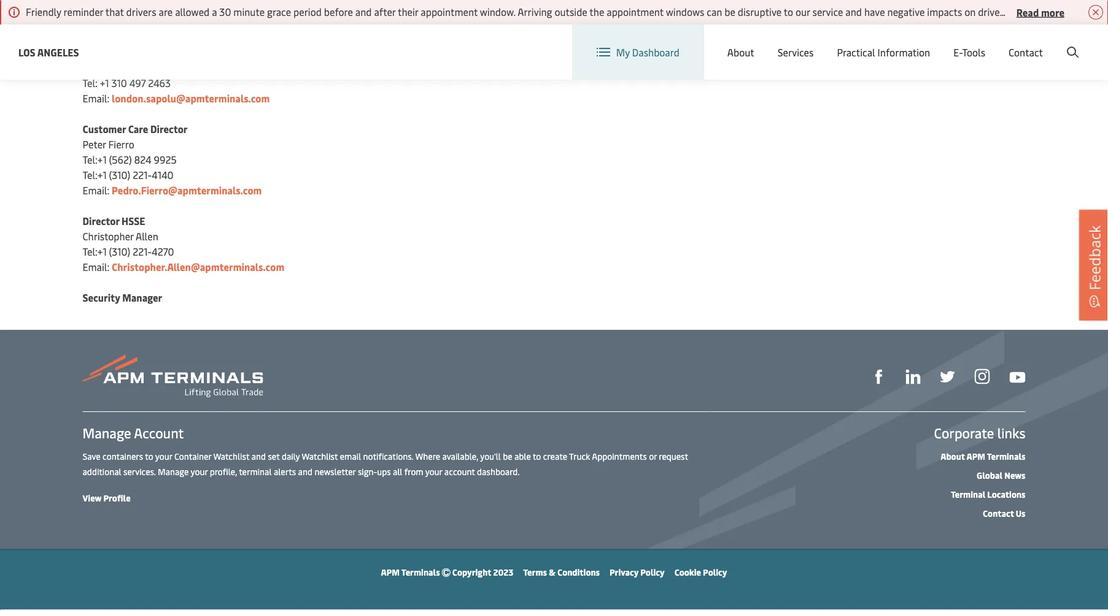 Task type: vqa. For each thing, say whether or not it's contained in the screenshot.
'Apm' to the top
yes



Task type: describe. For each thing, give the bounding box(es) containing it.
sign-
[[358, 466, 377, 478]]

director inside 'customer care director peter fierro tel:+1 (562) 824 9925 tel:+1 (310) 221-4140 email: pedro.fierro@apmterminals.com'
[[150, 122, 188, 136]]

windows
[[666, 5, 704, 18]]

their
[[398, 5, 418, 18]]

policy for privacy policy
[[641, 567, 665, 578]]

9925
[[154, 153, 177, 166]]

ⓒ
[[442, 567, 451, 578]]

view profile link
[[83, 492, 131, 504]]

1 appointment from the left
[[421, 5, 478, 18]]

2023
[[493, 567, 513, 578]]

my
[[616, 46, 630, 59]]

negative
[[888, 5, 925, 18]]

arriving
[[518, 5, 552, 18]]

contact us
[[983, 508, 1026, 519]]

and left set
[[252, 451, 266, 462]]

notifications.
[[363, 451, 413, 462]]

security
[[83, 291, 120, 305]]

terms
[[523, 567, 547, 578]]

221- inside director hsse christopher allen tel:+1 (310) 221-4270 email: christopher.allen@apmterminals.com
[[133, 245, 152, 258]]

facebook image
[[872, 370, 886, 385]]

0 vertical spatial apm
[[967, 451, 985, 462]]

221- inside 'customer care director peter fierro tel:+1 (562) 824 9925 tel:+1 (310) 221-4140 email: pedro.fierro@apmterminals.com'
[[133, 169, 152, 182]]

arrive
[[1032, 5, 1057, 18]]

email: ashley.esparza@apmterminals.com
[[83, 15, 272, 28]]

los angeles link
[[18, 45, 79, 60]]

30
[[219, 5, 231, 18]]

you tube link
[[1010, 369, 1026, 384]]

services
[[778, 46, 814, 59]]

who
[[1011, 5, 1029, 18]]

email: inside director hsse christopher allen tel:+1 (310) 221-4270 email: christopher.allen@apmterminals.com
[[83, 261, 109, 274]]

2 horizontal spatial your
[[425, 466, 442, 478]]

customer care director peter fierro tel:+1 (562) 824 9925 tel:+1 (310) 221-4140 email: pedro.fierro@apmterminals.com
[[83, 122, 262, 197]]

1 vertical spatial terminals
[[401, 567, 440, 578]]

2 tel:+1 from the top
[[83, 169, 107, 182]]

location
[[887, 36, 925, 49]]

contact for contact
[[1009, 46, 1043, 59]]

fill 44 link
[[940, 368, 955, 385]]

dashboard
[[632, 46, 680, 59]]

0 horizontal spatial to
[[145, 451, 153, 462]]

more
[[1041, 5, 1065, 19]]

e-tools button
[[954, 25, 985, 80]]

where
[[415, 451, 440, 462]]

2 drivers from the left
[[978, 5, 1008, 18]]

can
[[707, 5, 722, 18]]

all
[[393, 466, 402, 478]]

save
[[83, 451, 100, 462]]

friendly
[[26, 5, 61, 18]]

christopher.allen@apmterminals.com link
[[112, 261, 284, 274]]

links
[[998, 424, 1026, 442]]

christopher
[[83, 230, 134, 243]]

set
[[268, 451, 280, 462]]

0 vertical spatial manage
[[83, 424, 131, 442]]

497
[[129, 76, 146, 90]]

view profile
[[83, 492, 131, 504]]

impacts
[[927, 5, 962, 18]]

peter
[[83, 138, 106, 151]]

feedback
[[1085, 226, 1105, 291]]

email: inside tel: +1 310 497 2463 email: london.sapolu@apmterminals.com
[[83, 92, 109, 105]]

disruptive
[[738, 5, 782, 18]]

security manager
[[83, 291, 162, 305]]

privacy policy link
[[610, 567, 665, 578]]

0 horizontal spatial your
[[155, 451, 172, 462]]

terminal locations
[[951, 489, 1026, 500]]

terms & conditions
[[523, 567, 600, 578]]

alerts
[[274, 466, 296, 478]]

able
[[514, 451, 531, 462]]

services.
[[123, 466, 156, 478]]

view
[[83, 492, 102, 504]]

email: inside 'customer care director peter fierro tel:+1 (562) 824 9925 tel:+1 (310) 221-4140 email: pedro.fierro@apmterminals.com'
[[83, 184, 109, 197]]

310
[[111, 76, 127, 90]]

privacy policy
[[610, 567, 665, 578]]

switch location button
[[836, 36, 925, 49]]

account
[[134, 424, 184, 442]]

care
[[128, 122, 148, 136]]

christopher.allen@apmterminals.com
[[112, 261, 284, 274]]

outside
[[555, 5, 587, 18]]

youtube image
[[1010, 372, 1026, 383]]

policy for cookie policy
[[703, 567, 727, 578]]

after
[[374, 5, 396, 18]]

instagram image
[[975, 369, 990, 385]]

1 watchlist from the left
[[213, 451, 249, 462]]

dashboard.
[[477, 466, 520, 478]]

global news
[[977, 470, 1026, 481]]

dri
[[1097, 5, 1108, 18]]

switch
[[856, 36, 885, 49]]

conditions
[[558, 567, 600, 578]]

containers
[[103, 451, 143, 462]]

information
[[878, 46, 930, 59]]

e-
[[954, 46, 962, 59]]

0 vertical spatial terminals
[[987, 451, 1026, 462]]

terminal
[[239, 466, 272, 478]]

global menu
[[965, 36, 1020, 49]]



Task type: locate. For each thing, give the bounding box(es) containing it.
1 horizontal spatial apm
[[967, 451, 985, 462]]

cookie policy link
[[675, 567, 727, 578]]

0 horizontal spatial director
[[83, 215, 119, 228]]

about apm terminals
[[941, 451, 1026, 462]]

0 horizontal spatial drivers
[[126, 5, 156, 18]]

us
[[1016, 508, 1026, 519]]

1 horizontal spatial watchlist
[[302, 451, 338, 462]]

be left able
[[503, 451, 512, 462]]

2 watchlist from the left
[[302, 451, 338, 462]]

read
[[1017, 5, 1039, 19]]

about for about apm terminals
[[941, 451, 965, 462]]

(310) inside 'customer care director peter fierro tel:+1 (562) 824 9925 tel:+1 (310) 221-4140 email: pedro.fierro@apmterminals.com'
[[109, 169, 130, 182]]

director right care
[[150, 122, 188, 136]]

corporate
[[934, 424, 994, 442]]

1 policy from the left
[[641, 567, 665, 578]]

drivers left the are
[[126, 5, 156, 18]]

1 vertical spatial director
[[83, 215, 119, 228]]

copyright
[[452, 567, 491, 578]]

be right can at top
[[725, 5, 735, 18]]

your down where
[[425, 466, 442, 478]]

twitter image
[[940, 370, 955, 385]]

to left the our
[[784, 5, 793, 18]]

1 horizontal spatial appointment
[[607, 5, 664, 18]]

1 drivers from the left
[[126, 5, 156, 18]]

global news link
[[977, 470, 1026, 481]]

director up christopher
[[83, 215, 119, 228]]

to right able
[[533, 451, 541, 462]]

my dashboard button
[[597, 25, 680, 80]]

221- down allen
[[133, 245, 152, 258]]

terminals left ⓒ at the left bottom
[[401, 567, 440, 578]]

1 vertical spatial manage
[[158, 466, 189, 478]]

2 vertical spatial tel:+1
[[83, 245, 107, 258]]

director
[[150, 122, 188, 136], [83, 215, 119, 228]]

global for global menu
[[965, 36, 993, 49]]

0 horizontal spatial about
[[727, 46, 754, 59]]

contact for contact us
[[983, 508, 1014, 519]]

1 horizontal spatial be
[[725, 5, 735, 18]]

pedro.fierro@apmterminals.com link
[[112, 184, 262, 197]]

policy
[[641, 567, 665, 578], [703, 567, 727, 578]]

0 horizontal spatial manage
[[83, 424, 131, 442]]

locations
[[988, 489, 1026, 500]]

4270
[[152, 245, 174, 258]]

ashley.esparza@apmterminals.com
[[112, 15, 272, 28]]

&
[[549, 567, 556, 578]]

1 tel:+1 from the top
[[83, 153, 107, 166]]

0 vertical spatial tel:+1
[[83, 153, 107, 166]]

4140
[[152, 169, 174, 182]]

0 vertical spatial director
[[150, 122, 188, 136]]

on
[[965, 5, 976, 18], [1059, 5, 1070, 18]]

be inside save containers to your container watchlist and set daily watchlist email notifications. where available, you'll be able to create truck appointments or request additional services. manage your profile, terminal alerts and newsletter sign-ups all from your account dashboard.
[[503, 451, 512, 462]]

email: down (562)
[[83, 184, 109, 197]]

about button
[[727, 25, 754, 80]]

0 horizontal spatial be
[[503, 451, 512, 462]]

your down account
[[155, 451, 172, 462]]

that
[[105, 5, 124, 18]]

1 horizontal spatial terminals
[[987, 451, 1026, 462]]

manage inside save containers to your container watchlist and set daily watchlist email notifications. where available, you'll be able to create truck appointments or request additional services. manage your profile, terminal alerts and newsletter sign-ups all from your account dashboard.
[[158, 466, 189, 478]]

from
[[404, 466, 423, 478]]

on right 'impacts'
[[965, 5, 976, 18]]

1 vertical spatial global
[[977, 470, 1003, 481]]

are
[[159, 5, 173, 18]]

manage account
[[83, 424, 184, 442]]

switch location
[[856, 36, 925, 49]]

shape link
[[872, 368, 886, 385]]

profile,
[[210, 466, 237, 478]]

additional
[[83, 466, 121, 478]]

0 vertical spatial about
[[727, 46, 754, 59]]

2 email: from the top
[[83, 92, 109, 105]]

email: up security
[[83, 261, 109, 274]]

1 vertical spatial (310)
[[109, 245, 130, 258]]

pedro.fierro@apmterminals.com
[[112, 184, 262, 197]]

0 horizontal spatial apm
[[381, 567, 400, 578]]

1 horizontal spatial to
[[533, 451, 541, 462]]

manage
[[83, 424, 131, 442], [158, 466, 189, 478]]

terminal locations link
[[951, 489, 1026, 500]]

the
[[590, 5, 604, 18]]

linkedin image
[[906, 370, 921, 385]]

daily
[[282, 451, 300, 462]]

0 horizontal spatial terminals
[[401, 567, 440, 578]]

appointment right their at the left top
[[421, 5, 478, 18]]

policy right privacy
[[641, 567, 665, 578]]

about down corporate in the bottom of the page
[[941, 451, 965, 462]]

create
[[543, 451, 567, 462]]

1 horizontal spatial policy
[[703, 567, 727, 578]]

truck
[[569, 451, 590, 462]]

(310)
[[109, 169, 130, 182], [109, 245, 130, 258]]

1 horizontal spatial about
[[941, 451, 965, 462]]

1 email: from the top
[[83, 15, 109, 28]]

email: right friendly at the left of page
[[83, 15, 109, 28]]

and right the alerts
[[298, 466, 313, 478]]

request
[[659, 451, 688, 462]]

2 appointment from the left
[[607, 5, 664, 18]]

0 horizontal spatial on
[[965, 5, 976, 18]]

221- down 824
[[133, 169, 152, 182]]

(310) down (562)
[[109, 169, 130, 182]]

1 vertical spatial be
[[503, 451, 512, 462]]

4 email: from the top
[[83, 261, 109, 274]]

contact down read
[[1009, 46, 1043, 59]]

1 vertical spatial tel:+1
[[83, 169, 107, 182]]

email
[[340, 451, 361, 462]]

privacy
[[610, 567, 639, 578]]

0 vertical spatial be
[[725, 5, 735, 18]]

1 on from the left
[[965, 5, 976, 18]]

email: down tel:
[[83, 92, 109, 105]]

0 vertical spatial contact
[[1009, 46, 1043, 59]]

hsse
[[122, 215, 145, 228]]

or
[[649, 451, 657, 462]]

be
[[725, 5, 735, 18], [503, 451, 512, 462]]

0 vertical spatial 221-
[[133, 169, 152, 182]]

about down 'disruptive' at the right top of page
[[727, 46, 754, 59]]

policy right cookie
[[703, 567, 727, 578]]

1 horizontal spatial director
[[150, 122, 188, 136]]

your down the container
[[191, 466, 208, 478]]

(562)
[[109, 153, 132, 166]]

watchlist
[[213, 451, 249, 462], [302, 451, 338, 462]]

global menu button
[[938, 24, 1033, 61]]

(310) down christopher
[[109, 245, 130, 258]]

friendly reminder that drivers are allowed a 30 minute grace period before and after their appointment window. arriving outside the appointment windows can be disruptive to our service and have negative impacts on drivers who arrive on time. dri
[[26, 5, 1108, 18]]

0 vertical spatial (310)
[[109, 169, 130, 182]]

1 (310) from the top
[[109, 169, 130, 182]]

about for about
[[727, 46, 754, 59]]

1 vertical spatial apm
[[381, 567, 400, 578]]

allen
[[136, 230, 158, 243]]

0 horizontal spatial policy
[[641, 567, 665, 578]]

read more button
[[1017, 4, 1065, 20]]

services button
[[778, 25, 814, 80]]

global for global news
[[977, 470, 1003, 481]]

window.
[[480, 5, 516, 18]]

appointment
[[421, 5, 478, 18], [607, 5, 664, 18]]

manage down the container
[[158, 466, 189, 478]]

1 horizontal spatial manage
[[158, 466, 189, 478]]

and left after
[[355, 5, 372, 18]]

apm terminals ⓒ copyright 2023
[[381, 567, 513, 578]]

2 (310) from the top
[[109, 245, 130, 258]]

on left time. at top right
[[1059, 5, 1070, 18]]

global inside button
[[965, 36, 993, 49]]

3 tel:+1 from the top
[[83, 245, 107, 258]]

1 horizontal spatial on
[[1059, 5, 1070, 18]]

terminal
[[951, 489, 986, 500]]

terminals up global news link
[[987, 451, 1026, 462]]

2 policy from the left
[[703, 567, 727, 578]]

2 221- from the top
[[133, 245, 152, 258]]

0 vertical spatial global
[[965, 36, 993, 49]]

newsletter
[[315, 466, 356, 478]]

manage up save at left bottom
[[83, 424, 131, 442]]

1 221- from the top
[[133, 169, 152, 182]]

2463
[[148, 76, 171, 90]]

news
[[1005, 470, 1026, 481]]

watchlist up newsletter
[[302, 451, 338, 462]]

0 horizontal spatial appointment
[[421, 5, 478, 18]]

corporate links
[[934, 424, 1026, 442]]

you'll
[[480, 451, 501, 462]]

apmt footer logo image
[[83, 355, 263, 398]]

3 email: from the top
[[83, 184, 109, 197]]

los
[[18, 45, 35, 59]]

tel:
[[83, 76, 98, 90]]

london.sapolu@apmterminals.com link
[[112, 92, 270, 105]]

appointment right the
[[607, 5, 664, 18]]

have
[[864, 5, 885, 18]]

linkedin__x28_alt_x29__3_ link
[[906, 368, 921, 385]]

1 vertical spatial contact
[[983, 508, 1014, 519]]

1 horizontal spatial your
[[191, 466, 208, 478]]

to up services.
[[145, 451, 153, 462]]

cookie
[[675, 567, 701, 578]]

2 horizontal spatial to
[[784, 5, 793, 18]]

before
[[324, 5, 353, 18]]

contact down locations
[[983, 508, 1014, 519]]

(310) inside director hsse christopher allen tel:+1 (310) 221-4270 email: christopher.allen@apmterminals.com
[[109, 245, 130, 258]]

director inside director hsse christopher allen tel:+1 (310) 221-4270 email: christopher.allen@apmterminals.com
[[83, 215, 119, 228]]

watchlist up the profile,
[[213, 451, 249, 462]]

2 on from the left
[[1059, 5, 1070, 18]]

period
[[294, 5, 322, 18]]

account
[[444, 466, 475, 478]]

824
[[134, 153, 151, 166]]

about
[[727, 46, 754, 59], [941, 451, 965, 462]]

contact us link
[[983, 508, 1026, 519]]

+1
[[100, 76, 109, 90]]

profile
[[103, 492, 131, 504]]

and left have
[[846, 5, 862, 18]]

close alert image
[[1089, 5, 1103, 20]]

menu
[[995, 36, 1020, 49]]

0 horizontal spatial watchlist
[[213, 451, 249, 462]]

1 vertical spatial 221-
[[133, 245, 152, 258]]

my dashboard
[[616, 46, 680, 59]]

london.sapolu@apmterminals.com
[[112, 92, 270, 105]]

feedback button
[[1079, 210, 1108, 321]]

1 horizontal spatial drivers
[[978, 5, 1008, 18]]

apm down corporate links
[[967, 451, 985, 462]]

terminals
[[987, 451, 1026, 462], [401, 567, 440, 578]]

tel:+1 inside director hsse christopher allen tel:+1 (310) 221-4270 email: christopher.allen@apmterminals.com
[[83, 245, 107, 258]]

apm left ⓒ at the left bottom
[[381, 567, 400, 578]]

service
[[813, 5, 843, 18]]

1 vertical spatial about
[[941, 451, 965, 462]]

drivers left who
[[978, 5, 1008, 18]]



